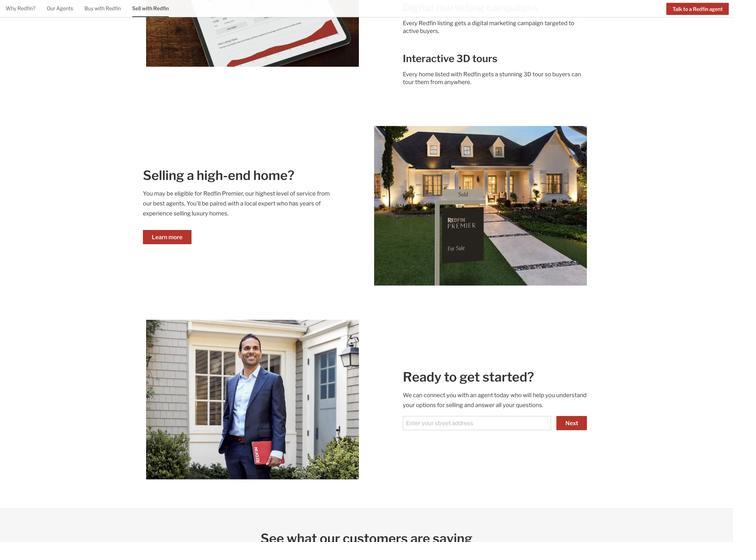 Task type: locate. For each thing, give the bounding box(es) containing it.
with right buy
[[95, 5, 105, 11]]

our
[[246, 190, 254, 197], [143, 200, 152, 207]]

0 horizontal spatial our
[[143, 200, 152, 207]]

so
[[545, 71, 552, 78]]

with right sell
[[142, 5, 152, 11]]

marketing
[[436, 1, 485, 13], [490, 20, 517, 27]]

for
[[195, 190, 202, 197], [438, 402, 445, 409]]

redfin up 'anywhere.'
[[464, 71, 481, 78]]

interactive
[[403, 53, 455, 65]]

with down premier,
[[228, 200, 239, 207]]

has
[[289, 200, 299, 207]]

0 horizontal spatial marketing
[[436, 1, 485, 13]]

a right talk
[[690, 6, 693, 12]]

learn
[[152, 234, 168, 241]]

buy with redfin link
[[85, 0, 121, 16]]

0 vertical spatial marketing
[[436, 1, 485, 13]]

1 vertical spatial our
[[143, 200, 152, 207]]

redfin right talk
[[694, 6, 709, 12]]

you right connect
[[447, 392, 457, 399]]

every inside every home listed with redfin gets a stunning 3d tour so buyers can tour them from anywhere.
[[403, 71, 418, 78]]

who
[[277, 200, 288, 207], [511, 392, 522, 399]]

1 vertical spatial marketing
[[490, 20, 517, 27]]

you right help
[[546, 392, 556, 399]]

0 vertical spatial for
[[195, 190, 202, 197]]

3d inside every home listed with redfin gets a stunning 3d tour so buyers can tour them from anywhere.
[[524, 71, 532, 78]]

0 horizontal spatial from
[[317, 190, 330, 197]]

highest
[[256, 190, 275, 197]]

eligible
[[175, 190, 194, 197]]

from right service
[[317, 190, 330, 197]]

connect
[[424, 392, 446, 399]]

1 horizontal spatial who
[[511, 392, 522, 399]]

of
[[290, 190, 296, 197], [316, 200, 321, 207]]

1 horizontal spatial can
[[572, 71, 582, 78]]

2 your from the left
[[503, 402, 515, 409]]

a left stunning in the top of the page
[[496, 71, 499, 78]]

all
[[496, 402, 502, 409]]

every up them
[[403, 71, 418, 78]]

options
[[416, 402, 436, 409]]

1 horizontal spatial tour
[[533, 71, 544, 78]]

1 horizontal spatial gets
[[483, 71, 494, 78]]

2 you from the left
[[546, 392, 556, 399]]

your right the all
[[503, 402, 515, 409]]

be right may
[[167, 190, 173, 197]]

1 horizontal spatial selling
[[446, 402, 464, 409]]

of up has
[[290, 190, 296, 197]]

2 vertical spatial to
[[445, 369, 457, 385]]

end
[[228, 168, 251, 183]]

for up you'll
[[195, 190, 202, 197]]

every
[[403, 20, 418, 27], [403, 71, 418, 78]]

agents.
[[166, 200, 186, 207]]

next
[[566, 420, 579, 427]]

1 vertical spatial from
[[317, 190, 330, 197]]

1 vertical spatial who
[[511, 392, 522, 399]]

stunning
[[500, 71, 523, 78]]

may
[[154, 190, 166, 197]]

redfin inside every redfin listing gets a digital marketing campaign targeted to active buyers.
[[419, 20, 437, 27]]

0 horizontal spatial gets
[[455, 20, 467, 27]]

to left get
[[445, 369, 457, 385]]

homes.
[[210, 210, 229, 217]]

0 vertical spatial 3d
[[457, 53, 471, 65]]

0 horizontal spatial be
[[167, 190, 173, 197]]

2 every from the top
[[403, 71, 418, 78]]

talk to a redfin agent
[[673, 6, 724, 12]]

our agents
[[47, 5, 73, 11]]

from
[[431, 79, 444, 86], [317, 190, 330, 197]]

1 horizontal spatial from
[[431, 79, 444, 86]]

0 horizontal spatial you
[[447, 392, 457, 399]]

0 horizontal spatial your
[[403, 402, 415, 409]]

1 vertical spatial be
[[202, 200, 209, 207]]

be
[[167, 190, 173, 197], [202, 200, 209, 207]]

to right targeted
[[569, 20, 575, 27]]

1 horizontal spatial our
[[246, 190, 254, 197]]

a
[[690, 6, 693, 12], [468, 20, 471, 27], [496, 71, 499, 78], [187, 168, 194, 183], [241, 200, 244, 207]]

talk to a redfin agent button
[[667, 3, 730, 15]]

for inside you may be eligible for redfin premier, our highest level of service from our best agents. you'll be paired with a local expert who has years of experience selling luxury homes.
[[195, 190, 202, 197]]

1 you from the left
[[447, 392, 457, 399]]

get
[[460, 369, 480, 385]]

started?
[[483, 369, 535, 385]]

to inside button
[[684, 6, 689, 12]]

tour left so
[[533, 71, 544, 78]]

who inside we can connect you with an agent today who will help you understand your options for selling and answer all your questions.
[[511, 392, 522, 399]]

targeted
[[545, 20, 568, 27]]

0 vertical spatial to
[[684, 6, 689, 12]]

agent
[[710, 6, 724, 12], [478, 392, 494, 399]]

tour
[[533, 71, 544, 78], [403, 79, 414, 86]]

gets
[[455, 20, 467, 27], [483, 71, 494, 78]]

who left the will at the right
[[511, 392, 522, 399]]

a left digital at the top
[[468, 20, 471, 27]]

1 vertical spatial every
[[403, 71, 418, 78]]

for down connect
[[438, 402, 445, 409]]

0 vertical spatial from
[[431, 79, 444, 86]]

listing
[[438, 20, 454, 27]]

3d right stunning in the top of the page
[[524, 71, 532, 78]]

1 horizontal spatial of
[[316, 200, 321, 207]]

redfin
[[106, 5, 121, 11], [154, 5, 169, 11], [694, 6, 709, 12], [419, 20, 437, 27], [464, 71, 481, 78], [204, 190, 221, 197]]

gets inside every redfin listing gets a digital marketing campaign targeted to active buyers.
[[455, 20, 467, 27]]

every inside every redfin listing gets a digital marketing campaign targeted to active buyers.
[[403, 20, 418, 27]]

1 vertical spatial for
[[438, 402, 445, 409]]

every up active
[[403, 20, 418, 27]]

buyers
[[553, 71, 571, 78]]

0 vertical spatial every
[[403, 20, 418, 27]]

digital
[[472, 20, 489, 27]]

1 vertical spatial 3d
[[524, 71, 532, 78]]

1 horizontal spatial your
[[503, 402, 515, 409]]

0 vertical spatial who
[[277, 200, 288, 207]]

0 horizontal spatial tour
[[403, 79, 414, 86]]

redfin right sell
[[154, 5, 169, 11]]

1 vertical spatial tour
[[403, 79, 414, 86]]

help
[[533, 392, 545, 399]]

why redfin?
[[6, 5, 35, 11]]

ready to get started?
[[403, 369, 535, 385]]

a left local at left top
[[241, 200, 244, 207]]

an
[[471, 392, 477, 399]]

selling down agents.
[[174, 210, 191, 217]]

understand
[[557, 392, 587, 399]]

who down level
[[277, 200, 288, 207]]

0 horizontal spatial agent
[[478, 392, 494, 399]]

gets down the tours
[[483, 71, 494, 78]]

0 horizontal spatial for
[[195, 190, 202, 197]]

1 vertical spatial selling
[[446, 402, 464, 409]]

to right talk
[[684, 6, 689, 12]]

from inside you may be eligible for redfin premier, our highest level of service from our best agents. you'll be paired with a local expert who has years of experience selling luxury homes.
[[317, 190, 330, 197]]

1 vertical spatial of
[[316, 200, 321, 207]]

can right we
[[413, 392, 423, 399]]

redfin left sell
[[106, 5, 121, 11]]

a inside you may be eligible for redfin premier, our highest level of service from our best agents. you'll be paired with a local expert who has years of experience selling luxury homes.
[[241, 200, 244, 207]]

1 horizontal spatial to
[[569, 20, 575, 27]]

0 horizontal spatial selling
[[174, 210, 191, 217]]

learn more
[[152, 234, 183, 241]]

to
[[684, 6, 689, 12], [569, 20, 575, 27], [445, 369, 457, 385]]

marketing down campaigns
[[490, 20, 517, 27]]

can
[[572, 71, 582, 78], [413, 392, 423, 399]]

1 horizontal spatial agent
[[710, 6, 724, 12]]

0 vertical spatial of
[[290, 190, 296, 197]]

0 vertical spatial be
[[167, 190, 173, 197]]

more
[[169, 234, 183, 241]]

interactive 3d tours
[[403, 53, 498, 65]]

tours
[[473, 53, 498, 65]]

3d left the tours
[[457, 53, 471, 65]]

from down "listed"
[[431, 79, 444, 86]]

we
[[403, 392, 412, 399]]

digital
[[403, 1, 434, 13]]

of right years
[[316, 200, 321, 207]]

with up 'anywhere.'
[[451, 71, 463, 78]]

premier,
[[222, 190, 244, 197]]

1 vertical spatial gets
[[483, 71, 494, 78]]

our down you
[[143, 200, 152, 207]]

1 horizontal spatial marketing
[[490, 20, 517, 27]]

campaign
[[518, 20, 544, 27]]

0 vertical spatial agent
[[710, 6, 724, 12]]

1 horizontal spatial be
[[202, 200, 209, 207]]

can right buyers
[[572, 71, 582, 78]]

1 vertical spatial agent
[[478, 392, 494, 399]]

be up luxury
[[202, 200, 209, 207]]

your down we
[[403, 402, 415, 409]]

0 horizontal spatial to
[[445, 369, 457, 385]]

for inside we can connect you with an agent today who will help you understand your options for selling and answer all your questions.
[[438, 402, 445, 409]]

0 horizontal spatial 3d
[[457, 53, 471, 65]]

you
[[447, 392, 457, 399], [546, 392, 556, 399]]

home?
[[254, 168, 295, 183]]

0 horizontal spatial can
[[413, 392, 423, 399]]

answer
[[476, 402, 495, 409]]

selling inside we can connect you with an agent today who will help you understand your options for selling and answer all your questions.
[[446, 402, 464, 409]]

redfin inside button
[[694, 6, 709, 12]]

sell
[[132, 5, 141, 11]]

0 horizontal spatial who
[[277, 200, 288, 207]]

luxury
[[192, 210, 208, 217]]

our
[[47, 5, 55, 11]]

redfin up buyers.
[[419, 20, 437, 27]]

0 vertical spatial selling
[[174, 210, 191, 217]]

0 vertical spatial our
[[246, 190, 254, 197]]

next button
[[557, 416, 588, 430]]

our up local at left top
[[246, 190, 254, 197]]

1 horizontal spatial 3d
[[524, 71, 532, 78]]

gets right listing
[[455, 20, 467, 27]]

0 vertical spatial can
[[572, 71, 582, 78]]

with inside we can connect you with an agent today who will help you understand your options for selling and answer all your questions.
[[458, 392, 469, 399]]

3d
[[457, 53, 471, 65], [524, 71, 532, 78]]

0 vertical spatial gets
[[455, 20, 467, 27]]

1 horizontal spatial for
[[438, 402, 445, 409]]

marketing up listing
[[436, 1, 485, 13]]

campaigns
[[487, 1, 539, 13]]

1 vertical spatial can
[[413, 392, 423, 399]]

selling inside you may be eligible for redfin premier, our highest level of service from our best agents. you'll be paired with a local expert who has years of experience selling luxury homes.
[[174, 210, 191, 217]]

with
[[95, 5, 105, 11], [142, 5, 152, 11], [451, 71, 463, 78], [228, 200, 239, 207], [458, 392, 469, 399]]

ready
[[403, 369, 442, 385]]

selling left and
[[446, 402, 464, 409]]

with left an
[[458, 392, 469, 399]]

1 horizontal spatial you
[[546, 392, 556, 399]]

your
[[403, 402, 415, 409], [503, 402, 515, 409]]

agent inside button
[[710, 6, 724, 12]]

1 vertical spatial to
[[569, 20, 575, 27]]

you
[[143, 190, 153, 197]]

to for redfin
[[684, 6, 689, 12]]

1 every from the top
[[403, 20, 418, 27]]

tour left them
[[403, 79, 414, 86]]

a inside every redfin listing gets a digital marketing campaign targeted to active buyers.
[[468, 20, 471, 27]]

redfin up paired
[[204, 190, 221, 197]]

2 horizontal spatial to
[[684, 6, 689, 12]]



Task type: describe. For each thing, give the bounding box(es) containing it.
sell with redfin link
[[132, 0, 169, 16]]

agents
[[56, 5, 73, 11]]

with inside you may be eligible for redfin premier, our highest level of service from our best agents. you'll be paired with a local expert who has years of experience selling luxury homes.
[[228, 200, 239, 207]]

level
[[277, 190, 289, 197]]

marketing inside every redfin listing gets a digital marketing campaign targeted to active buyers.
[[490, 20, 517, 27]]

buy
[[85, 5, 94, 11]]

you'll
[[187, 200, 201, 207]]

talk
[[673, 6, 683, 12]]

redfin?
[[17, 5, 35, 11]]

why redfin? link
[[6, 0, 35, 16]]

redfin inside 'link'
[[154, 5, 169, 11]]

paired
[[210, 200, 227, 207]]

digital marketing campaigns
[[403, 1, 539, 13]]

every redfin listing gets a digital marketing campaign targeted to active buyers.
[[403, 20, 575, 34]]

questions.
[[516, 402, 544, 409]]

redfin agent holding a tablet outside a home image
[[146, 320, 359, 480]]

a up eligible
[[187, 168, 194, 183]]

every home listed with redfin gets a stunning 3d tour so buyers can tour them from anywhere.
[[403, 71, 582, 86]]

service
[[297, 190, 316, 197]]

can inside every home listed with redfin gets a stunning 3d tour so buyers can tour them from anywhere.
[[572, 71, 582, 78]]

sell with redfin
[[132, 5, 169, 11]]

a inside every home listed with redfin gets a stunning 3d tour so buyers can tour them from anywhere.
[[496, 71, 499, 78]]

every for every home listed with redfin gets a stunning 3d tour so buyers can tour them from anywhere.
[[403, 71, 418, 78]]

high-
[[197, 168, 228, 183]]

1 your from the left
[[403, 402, 415, 409]]

a inside talk to a redfin agent button
[[690, 6, 693, 12]]

best
[[153, 200, 165, 207]]

listed
[[436, 71, 450, 78]]

local
[[245, 200, 257, 207]]

buyers.
[[421, 28, 440, 34]]

gets inside every home listed with redfin gets a stunning 3d tour so buyers can tour them from anywhere.
[[483, 71, 494, 78]]

expert
[[258, 200, 276, 207]]

redfin inside you may be eligible for redfin premier, our highest level of service from our best agents. you'll be paired with a local expert who has years of experience selling luxury homes.
[[204, 190, 221, 197]]

to for started?
[[445, 369, 457, 385]]

can inside we can connect you with an agent today who will help you understand your options for selling and answer all your questions.
[[413, 392, 423, 399]]

with inside every home listed with redfin gets a stunning 3d tour so buyers can tour them from anywhere.
[[451, 71, 463, 78]]

today
[[495, 392, 510, 399]]

years
[[300, 200, 315, 207]]

selling
[[143, 168, 184, 183]]

redfin premier home with yard sign image
[[375, 126, 588, 286]]

Enter your street address search field
[[403, 416, 552, 430]]

why
[[6, 5, 16, 11]]

buy with redfin
[[85, 5, 121, 11]]

them
[[416, 79, 430, 86]]

agent inside we can connect you with an agent today who will help you understand your options for selling and answer all your questions.
[[478, 392, 494, 399]]

will
[[524, 392, 532, 399]]

experience
[[143, 210, 173, 217]]

anywhere.
[[445, 79, 472, 86]]

from inside every home listed with redfin gets a stunning 3d tour so buyers can tour them from anywhere.
[[431, 79, 444, 86]]

and
[[465, 402, 475, 409]]

we can connect you with an agent today who will help you understand your options for selling and answer all your questions.
[[403, 392, 587, 409]]

to inside every redfin listing gets a digital marketing campaign targeted to active buyers.
[[569, 20, 575, 27]]

you may be eligible for redfin premier, our highest level of service from our best agents. you'll be paired with a local expert who has years of experience selling luxury homes.
[[143, 190, 330, 217]]

every for every redfin listing gets a digital marketing campaign targeted to active buyers.
[[403, 20, 418, 27]]

who inside you may be eligible for redfin premier, our highest level of service from our best agents. you'll be paired with a local expert who has years of experience selling luxury homes.
[[277, 200, 288, 207]]

tablet with the owner dashboard image
[[146, 0, 359, 67]]

learn more button
[[143, 230, 192, 244]]

0 vertical spatial tour
[[533, 71, 544, 78]]

0 horizontal spatial of
[[290, 190, 296, 197]]

our agents link
[[47, 0, 73, 16]]

active
[[403, 28, 419, 34]]

with inside 'link'
[[142, 5, 152, 11]]

home
[[419, 71, 434, 78]]

selling a high-end home?
[[143, 168, 295, 183]]

redfin inside every home listed with redfin gets a stunning 3d tour so buyers can tour them from anywhere.
[[464, 71, 481, 78]]



Task type: vqa. For each thing, say whether or not it's contained in the screenshot.
1 Bed
no



